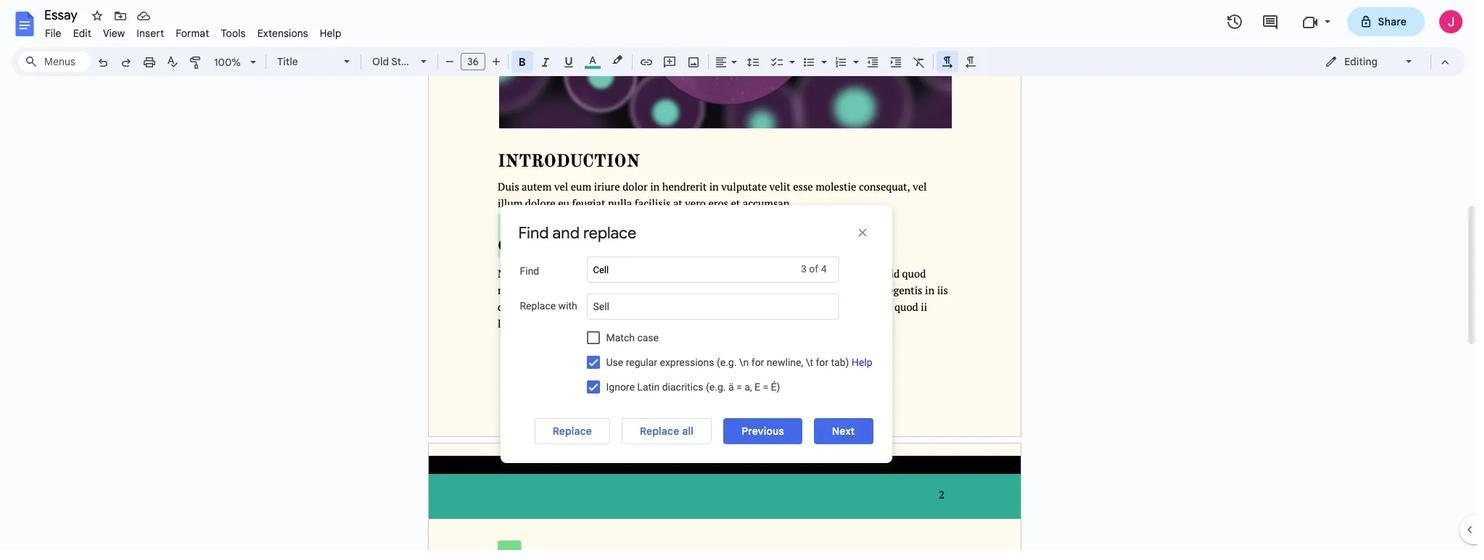 Task type: describe. For each thing, give the bounding box(es) containing it.
all
[[682, 425, 694, 438]]

e
[[755, 381, 760, 393]]

\t
[[806, 357, 813, 368]]

newline,
[[767, 357, 803, 368]]

edit menu item
[[67, 25, 97, 42]]

match
[[606, 332, 635, 344]]

replace all button
[[622, 418, 712, 444]]

find for find
[[520, 266, 539, 277]]

3 of 4 region
[[801, 264, 827, 275]]

use
[[606, 357, 623, 368]]

tools
[[221, 27, 246, 40]]

match case
[[606, 332, 659, 344]]

(e.g. for \n
[[717, 357, 737, 368]]

Zoom field
[[208, 52, 263, 73]]

standard
[[391, 55, 435, 68]]

replace
[[583, 223, 637, 243]]

help menu item
[[314, 25, 347, 42]]

Match case checkbox
[[587, 331, 600, 344]]

replace for replace
[[553, 425, 592, 438]]

regular
[[626, 357, 657, 368]]

1 = from the left
[[736, 381, 742, 393]]

text color image
[[585, 52, 601, 69]]

use regular expressions (e.g. \n for newline, \t for tab) help
[[606, 357, 873, 368]]

menu bar banner
[[0, 0, 1477, 551]]

title
[[277, 55, 298, 68]]

replace with
[[520, 300, 577, 312]]

2 for from the left
[[816, 357, 829, 368]]

insert menu item
[[131, 25, 170, 42]]

insert image image
[[685, 52, 702, 72]]

Zoom text field
[[210, 52, 245, 73]]

replace for replace all
[[640, 425, 679, 438]]

1 for from the left
[[752, 357, 764, 368]]

format
[[176, 27, 209, 40]]

2 = from the left
[[763, 381, 768, 393]]

ignore latin diacritics (e.g. ä = a, e = é)
[[606, 381, 780, 393]]

3 of 4
[[801, 264, 827, 275]]

highlight color image
[[609, 52, 625, 69]]

edit
[[73, 27, 91, 40]]

next
[[832, 425, 855, 438]]

4
[[821, 264, 827, 275]]

share
[[1378, 15, 1407, 28]]

view
[[103, 27, 125, 40]]

a,
[[745, 381, 752, 393]]

Ignore Latin diacritics (e.g. ä = a, E = É) checkbox
[[587, 381, 600, 394]]

replace all
[[640, 425, 694, 438]]

replace button
[[535, 418, 610, 444]]



Task type: locate. For each thing, give the bounding box(es) containing it.
replace left with
[[520, 300, 556, 312]]

1 vertical spatial find
[[520, 266, 539, 277]]

editing
[[1345, 55, 1378, 68]]

editing button
[[1315, 51, 1424, 73]]

Rename text field
[[39, 6, 86, 23]]

(e.g.
[[717, 357, 737, 368], [706, 381, 726, 393]]

find for find and replace
[[518, 223, 549, 243]]

styles list. title selected. option
[[277, 52, 335, 72]]

\n
[[739, 357, 749, 368]]

Star checkbox
[[87, 6, 107, 26]]

0 vertical spatial (e.g.
[[717, 357, 737, 368]]

replace left all
[[640, 425, 679, 438]]

of
[[809, 264, 819, 275]]

(e.g. for ä
[[706, 381, 726, 393]]

find and replace dialog
[[500, 205, 892, 463]]

for right \n
[[752, 357, 764, 368]]

find left and
[[518, 223, 549, 243]]

help
[[320, 27, 341, 40], [852, 357, 873, 368]]

menu bar inside menu bar 'banner'
[[39, 19, 347, 43]]

0 horizontal spatial help
[[320, 27, 341, 40]]

view menu item
[[97, 25, 131, 42]]

mode and view toolbar
[[1314, 47, 1457, 76]]

tab)
[[831, 357, 849, 368]]

file menu item
[[39, 25, 67, 42]]

tools menu item
[[215, 25, 252, 42]]

find
[[518, 223, 549, 243], [520, 266, 539, 277]]

Find text field
[[593, 260, 770, 280]]

0 vertical spatial find
[[518, 223, 549, 243]]

ä
[[728, 381, 734, 393]]

(e.g. left \n
[[717, 357, 737, 368]]

help link
[[852, 357, 873, 368]]

find and replace
[[518, 223, 637, 243]]

1 vertical spatial (e.g.
[[706, 381, 726, 393]]

ignore
[[606, 381, 635, 393]]

find and replace application
[[0, 0, 1477, 551]]

previous button
[[724, 418, 802, 444]]

next button
[[814, 418, 873, 444]]

none checkbox inside find and replace dialog
[[587, 356, 600, 369]]

previous
[[742, 425, 784, 438]]

old
[[372, 55, 389, 68]]

with
[[558, 300, 577, 312]]

replace
[[520, 300, 556, 312], [553, 425, 592, 438], [640, 425, 679, 438]]

line & paragraph spacing image
[[745, 52, 761, 72]]

share button
[[1347, 7, 1425, 36]]

= right "e"
[[763, 381, 768, 393]]

extensions menu item
[[252, 25, 314, 42]]

1 horizontal spatial =
[[763, 381, 768, 393]]

expressions
[[660, 357, 714, 368]]

=
[[736, 381, 742, 393], [763, 381, 768, 393]]

for
[[752, 357, 764, 368], [816, 357, 829, 368]]

help inside find and replace dialog
[[852, 357, 873, 368]]

help inside menu item
[[320, 27, 341, 40]]

find inside heading
[[518, 223, 549, 243]]

find and replace heading
[[518, 223, 664, 244]]

é)
[[771, 381, 780, 393]]

replace for replace with
[[520, 300, 556, 312]]

insert
[[137, 27, 164, 40]]

1 horizontal spatial for
[[816, 357, 829, 368]]

and
[[553, 223, 580, 243]]

0 vertical spatial help
[[320, 27, 341, 40]]

Replace with text field
[[587, 294, 839, 320]]

help right tab)
[[852, 357, 873, 368]]

old standard tt
[[372, 55, 449, 68]]

main toolbar
[[90, 0, 982, 412]]

for right \t
[[816, 357, 829, 368]]

extensions
[[257, 27, 308, 40]]

0 horizontal spatial =
[[736, 381, 742, 393]]

menu bar containing file
[[39, 19, 347, 43]]

= right ä
[[736, 381, 742, 393]]

(e.g. left ä
[[706, 381, 726, 393]]

tt
[[437, 55, 449, 68]]

None checkbox
[[587, 356, 600, 369]]

diacritics
[[662, 381, 703, 393]]

help up styles list. title selected. option
[[320, 27, 341, 40]]

1 vertical spatial help
[[852, 357, 873, 368]]

find up replace with
[[520, 266, 539, 277]]

format menu item
[[170, 25, 215, 42]]

Menus field
[[18, 52, 91, 72]]

file
[[45, 27, 61, 40]]

latin
[[637, 381, 660, 393]]

3
[[801, 264, 807, 275]]

menu bar
[[39, 19, 347, 43]]

Font size text field
[[461, 53, 485, 70]]

0 horizontal spatial for
[[752, 357, 764, 368]]

replace down ignore latin diacritics (e.g. ä = a, e = é) checkbox
[[553, 425, 592, 438]]

font list. old standard tt selected. option
[[372, 52, 449, 72]]

case
[[637, 332, 659, 344]]

Font size field
[[461, 53, 491, 71]]

1 horizontal spatial help
[[852, 357, 873, 368]]



Task type: vqa. For each thing, say whether or not it's contained in the screenshot.
2nd "for" from right
yes



